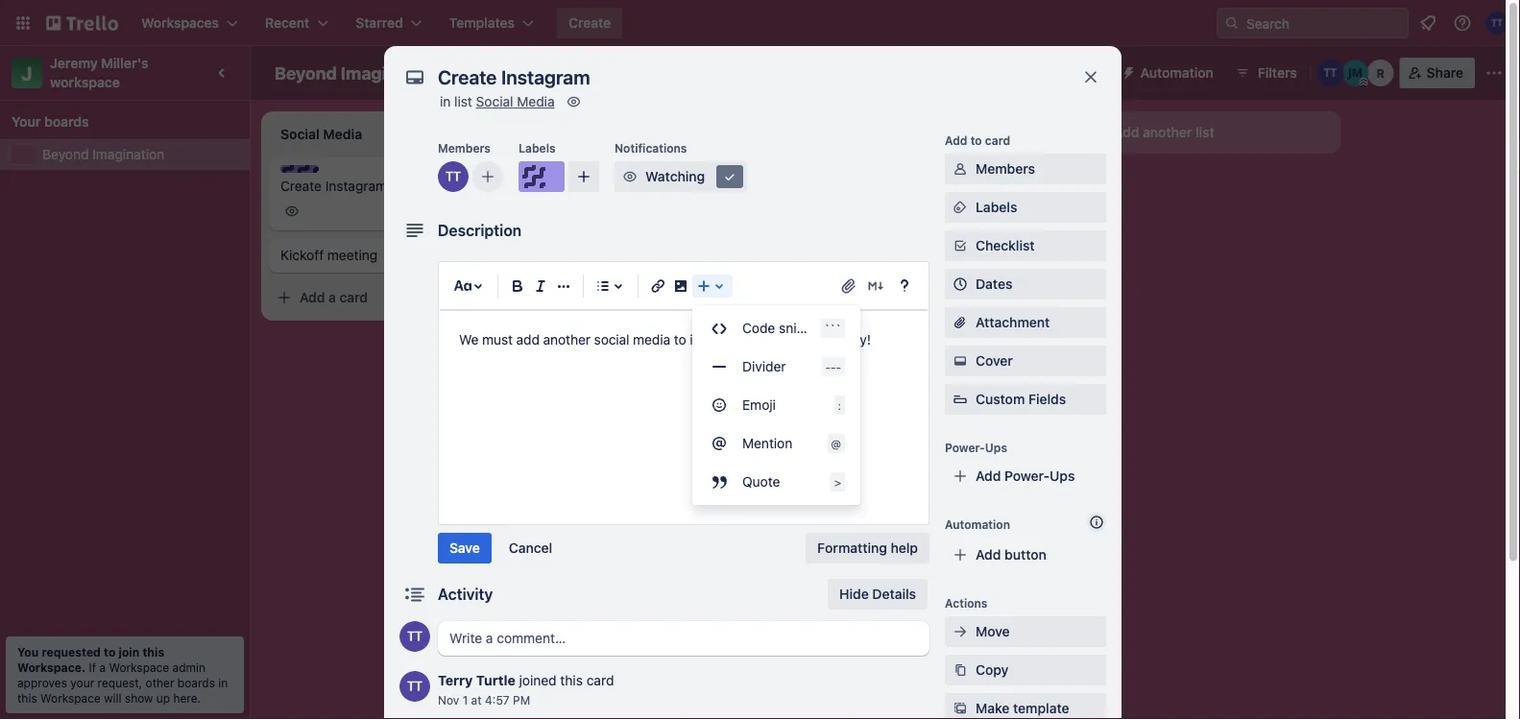Task type: vqa. For each thing, say whether or not it's contained in the screenshot.
Make template sm image
yes



Task type: locate. For each thing, give the bounding box(es) containing it.
members up add members to card image
[[438, 141, 491, 155]]

0 horizontal spatial list
[[455, 94, 473, 110]]

to left join
[[104, 646, 116, 659]]

menu containing code snippet
[[693, 309, 861, 502]]

move link
[[945, 617, 1107, 648]]

add inside "add another list" button
[[1115, 124, 1140, 140]]

:
[[838, 399, 842, 412]]

sm image for checklist
[[951, 236, 970, 256]]

>
[[835, 476, 842, 489]]

share button
[[1401, 58, 1476, 88]]

boards down admin
[[178, 676, 215, 690]]

add for add power-ups
[[976, 468, 1002, 484]]

admin
[[172, 661, 206, 674]]

automation up add button
[[945, 518, 1011, 531]]

sm image inside labels link
[[951, 198, 970, 217]]

a down kickoff meeting
[[329, 290, 336, 306]]

0 notifications image
[[1417, 12, 1440, 35]]

power-ups button
[[990, 58, 1110, 88]]

join
[[119, 646, 140, 659]]

1 vertical spatial this
[[561, 673, 583, 689]]

0 horizontal spatial beyond
[[42, 147, 89, 162]]

@
[[831, 437, 842, 451]]

1 vertical spatial to
[[674, 332, 687, 348]]

sm image down actions
[[951, 623, 970, 642]]

0 vertical spatial power-
[[1028, 65, 1073, 81]]

list down the 'star or unstar board' image
[[455, 94, 473, 110]]

this down approves
[[17, 692, 37, 705]]

watching
[[646, 169, 705, 184]]

move
[[976, 624, 1010, 640]]

2 horizontal spatial to
[[971, 134, 983, 147]]

boards inside "if a workspace admin approves your request, other boards in this workspace will show up here."
[[178, 676, 215, 690]]

bold ⌘b image
[[506, 275, 529, 298]]

card
[[986, 134, 1011, 147], [340, 290, 368, 306], [587, 673, 614, 689]]

1
[[463, 694, 468, 707]]

1 horizontal spatial this
[[143, 646, 164, 659]]

0 vertical spatial another
[[1143, 124, 1193, 140]]

workspace up media
[[521, 65, 592, 81]]

instagram
[[325, 178, 387, 194]]

we
[[459, 332, 479, 348]]

this inside you requested to join this workspace.
[[143, 646, 164, 659]]

open information menu image
[[1454, 13, 1473, 33]]

1 horizontal spatial power-ups
[[1028, 65, 1099, 81]]

add up members link
[[945, 134, 968, 147]]

make template
[[976, 701, 1070, 717]]

text styles image
[[452, 275, 475, 298]]

beyond imagination inside "link"
[[42, 147, 164, 162]]

0 horizontal spatial another
[[543, 332, 591, 348]]

ups
[[1073, 65, 1099, 81], [986, 441, 1008, 454], [1050, 468, 1075, 484]]

0 vertical spatial to
[[971, 134, 983, 147]]

sm image inside checklist link
[[951, 236, 970, 256]]

ups left automation button
[[1073, 65, 1099, 81]]

1 vertical spatial members
[[976, 161, 1036, 177]]

sm image inside move 'link'
[[951, 623, 970, 642]]

1 vertical spatial beyond imagination
[[42, 147, 164, 162]]

sm image right the watching
[[721, 167, 740, 186]]

sm image inside the cover link
[[951, 352, 970, 371]]

1 vertical spatial boards
[[178, 676, 215, 690]]

checklist link
[[945, 231, 1107, 261]]

another right add
[[543, 332, 591, 348]]

add inside add a card button
[[300, 290, 325, 306]]

1 horizontal spatial another
[[1143, 124, 1193, 140]]

up
[[156, 692, 170, 705]]

your
[[12, 114, 41, 130]]

cover link
[[945, 346, 1107, 377]]

star or unstar board image
[[460, 65, 475, 81]]

actions
[[945, 597, 988, 610]]

boards right your
[[44, 114, 89, 130]]

a inside add a card button
[[329, 290, 336, 306]]

sm image down add to card
[[951, 198, 970, 217]]

sm image
[[1114, 58, 1141, 85], [565, 92, 584, 111], [951, 159, 970, 179], [621, 167, 640, 186], [721, 167, 740, 186], [951, 236, 970, 256], [951, 623, 970, 642]]

2 horizontal spatial this
[[561, 673, 583, 689]]

1 horizontal spatial to
[[674, 332, 687, 348]]

2 vertical spatial workspace
[[40, 692, 101, 705]]

make
[[976, 701, 1010, 717]]

2 horizontal spatial card
[[986, 134, 1011, 147]]

Main content area, start typing to enter text. text field
[[459, 329, 909, 352]]

a right if
[[99, 661, 106, 674]]

card up members link
[[986, 134, 1011, 147]]

0 vertical spatial power-ups
[[1028, 65, 1099, 81]]

beyond inside "board name" text box
[[275, 62, 337, 83]]

power-ups
[[1028, 65, 1099, 81], [945, 441, 1008, 454]]

code snippet ```
[[743, 320, 842, 336]]

if a workspace admin approves your request, other boards in this workspace will show up here.
[[17, 661, 228, 705]]

sm image inside copy link
[[951, 661, 970, 680]]

thinking link
[[553, 177, 776, 196]]

save button
[[438, 533, 492, 564]]

0 horizontal spatial to
[[104, 646, 116, 659]]

custom fields
[[976, 392, 1067, 407]]

1 horizontal spatial boards
[[178, 676, 215, 690]]

sm image for automation
[[1114, 58, 1141, 85]]

another down automation button
[[1143, 124, 1193, 140]]

0 horizontal spatial in
[[218, 676, 228, 690]]

0 vertical spatial this
[[143, 646, 164, 659]]

4 sm image from the top
[[951, 699, 970, 719]]

another inside text field
[[543, 332, 591, 348]]

create inside button
[[569, 15, 611, 31]]

sm image left checklist
[[951, 236, 970, 256]]

1 horizontal spatial create
[[569, 15, 611, 31]]

create from template… image
[[492, 290, 507, 306]]

cancel
[[509, 540, 553, 556]]

0 vertical spatial a
[[329, 290, 336, 306]]

sm image
[[951, 198, 970, 217], [951, 352, 970, 371], [951, 661, 970, 680], [951, 699, 970, 719]]

1 vertical spatial a
[[99, 661, 106, 674]]

1 horizontal spatial beyond imagination
[[275, 62, 439, 83]]

automation
[[1141, 65, 1214, 81], [945, 518, 1011, 531]]

2 sm image from the top
[[951, 352, 970, 371]]

2 vertical spatial ups
[[1050, 468, 1075, 484]]

0 horizontal spatial boards
[[44, 114, 89, 130]]

add inside add button button
[[976, 547, 1002, 563]]

this right joined
[[561, 673, 583, 689]]

add down custom
[[976, 468, 1002, 484]]

another
[[1143, 124, 1193, 140], [543, 332, 591, 348]]

2 horizontal spatial workspace
[[521, 65, 592, 81]]

dates
[[976, 276, 1013, 292]]

filters
[[1258, 65, 1298, 81]]

add down kickoff
[[300, 290, 325, 306]]

members down add to card
[[976, 161, 1036, 177]]

show menu image
[[1485, 63, 1505, 83]]

workspace down join
[[109, 661, 169, 674]]

1 horizontal spatial labels
[[976, 199, 1018, 215]]

imagination down your boards with 1 items element
[[93, 147, 164, 162]]

ups down fields
[[1050, 468, 1075, 484]]

power-ups inside power-ups button
[[1028, 65, 1099, 81]]

code snippet image
[[708, 317, 731, 340]]

1 vertical spatial another
[[543, 332, 591, 348]]

list
[[455, 94, 473, 110], [1196, 124, 1215, 140]]

card right joined
[[587, 673, 614, 689]]

thoughts thinking
[[553, 166, 626, 194]]

0 horizontal spatial members
[[438, 141, 491, 155]]

1 vertical spatial power-ups
[[945, 441, 1008, 454]]

create
[[569, 15, 611, 31], [281, 178, 322, 194]]

rubyanndersson (rubyanndersson) image
[[1368, 60, 1395, 86]]

create up workspace visible
[[569, 15, 611, 31]]

1 horizontal spatial card
[[587, 673, 614, 689]]

0 vertical spatial workspace
[[521, 65, 592, 81]]

1 - from the left
[[826, 360, 831, 374]]

primary element
[[0, 0, 1521, 46]]

ups inside button
[[1073, 65, 1099, 81]]

1 vertical spatial in
[[218, 676, 228, 690]]

sm image inside automation button
[[1114, 58, 1141, 85]]

a inside "if a workspace admin approves your request, other boards in this workspace will show up here."
[[99, 661, 106, 674]]

sm image for cover
[[951, 352, 970, 371]]

imagination left the 'star or unstar board' image
[[341, 62, 439, 83]]

sm image inside members link
[[951, 159, 970, 179]]

1 horizontal spatial list
[[1196, 124, 1215, 140]]

other
[[146, 676, 174, 690]]

cover
[[976, 353, 1013, 369]]

imagination
[[341, 62, 439, 83], [93, 147, 164, 162]]

custom fields button
[[945, 390, 1107, 409]]

help
[[891, 540, 919, 556]]

0 vertical spatial boards
[[44, 114, 89, 130]]

labels up checklist
[[976, 199, 1018, 215]]

this inside "if a workspace admin approves your request, other boards in this workspace will show up here."
[[17, 692, 37, 705]]

approves
[[17, 676, 67, 690]]

2 vertical spatial to
[[104, 646, 116, 659]]

hide
[[840, 587, 869, 602]]

0 horizontal spatial beyond imagination
[[42, 147, 164, 162]]

make template link
[[945, 694, 1107, 720]]

mention image
[[708, 432, 731, 455]]

1 vertical spatial card
[[340, 290, 368, 306]]

card inside button
[[340, 290, 368, 306]]

2 vertical spatial this
[[17, 692, 37, 705]]

description
[[438, 221, 522, 240]]

1 vertical spatial imagination
[[93, 147, 164, 162]]

```
[[825, 322, 842, 335]]

menu inside editor toolbar toolbar
[[693, 309, 861, 502]]

create for create
[[569, 15, 611, 31]]

add button
[[976, 547, 1047, 563]]

workspace
[[521, 65, 592, 81], [109, 661, 169, 674], [40, 692, 101, 705]]

boards
[[44, 114, 89, 130], [178, 676, 215, 690]]

workspace.
[[17, 661, 86, 674]]

1 sm image from the top
[[951, 198, 970, 217]]

1 vertical spatial power-
[[945, 441, 986, 454]]

add
[[1115, 124, 1140, 140], [945, 134, 968, 147], [300, 290, 325, 306], [976, 468, 1002, 484], [976, 547, 1002, 563]]

sm image down add to card
[[951, 159, 970, 179]]

request,
[[98, 676, 142, 690]]

0 vertical spatial in
[[440, 94, 451, 110]]

0 vertical spatial imagination
[[341, 62, 439, 83]]

Board name text field
[[265, 58, 448, 88]]

to right media
[[674, 332, 687, 348]]

1 horizontal spatial automation
[[1141, 65, 1214, 81]]

sm image inside make template link
[[951, 699, 970, 719]]

sm image left copy
[[951, 661, 970, 680]]

2 vertical spatial card
[[587, 673, 614, 689]]

quote image
[[708, 471, 731, 494]]

0 horizontal spatial power-ups
[[945, 441, 1008, 454]]

sm image up add another list
[[1114, 58, 1141, 85]]

0 horizontal spatial this
[[17, 692, 37, 705]]

beyond imagination
[[275, 62, 439, 83], [42, 147, 164, 162]]

0 horizontal spatial a
[[99, 661, 106, 674]]

0 vertical spatial list
[[455, 94, 473, 110]]

0 vertical spatial automation
[[1141, 65, 1214, 81]]

sm image left make
[[951, 699, 970, 719]]

joined
[[519, 673, 557, 689]]

divider image
[[708, 355, 731, 379]]

visible
[[595, 65, 636, 81]]

0 vertical spatial card
[[986, 134, 1011, 147]]

power-
[[1028, 65, 1073, 81], [945, 441, 986, 454], [1005, 468, 1050, 484]]

sm image for labels
[[951, 198, 970, 217]]

add power-ups
[[976, 468, 1075, 484]]

0 vertical spatial create
[[569, 15, 611, 31]]

create down color: purple, title: none icon
[[281, 178, 322, 194]]

divider
[[743, 359, 786, 375]]

add inside the "add power-ups" link
[[976, 468, 1002, 484]]

add left button
[[976, 547, 1002, 563]]

this
[[143, 646, 164, 659], [561, 673, 583, 689], [17, 692, 37, 705]]

details
[[873, 587, 917, 602]]

0 vertical spatial ups
[[1073, 65, 1099, 81]]

1 vertical spatial list
[[1196, 124, 1215, 140]]

0 horizontal spatial create
[[281, 178, 322, 194]]

button
[[1005, 547, 1047, 563]]

copy
[[976, 662, 1009, 678]]

workspace down "your"
[[40, 692, 101, 705]]

automation up add another list
[[1141, 65, 1214, 81]]

1 vertical spatial beyond
[[42, 147, 89, 162]]

cancel button
[[497, 533, 564, 564]]

create for create instagram
[[281, 178, 322, 194]]

kickoff
[[281, 247, 324, 263]]

in left social
[[440, 94, 451, 110]]

hide details link
[[828, 579, 928, 610]]

0 horizontal spatial imagination
[[93, 147, 164, 162]]

1 vertical spatial create
[[281, 178, 322, 194]]

emoji image
[[708, 394, 731, 417]]

1 horizontal spatial a
[[329, 290, 336, 306]]

0 horizontal spatial card
[[340, 290, 368, 306]]

sm image left cover
[[951, 352, 970, 371]]

1 horizontal spatial imagination
[[341, 62, 439, 83]]

sm image down the notifications
[[621, 167, 640, 186]]

requested
[[42, 646, 101, 659]]

terry turtle (terryturtle) image
[[1486, 12, 1509, 35], [1318, 60, 1345, 86], [438, 161, 469, 192], [400, 622, 430, 652], [400, 672, 430, 702]]

ups up add power-ups
[[986, 441, 1008, 454]]

menu
[[693, 309, 861, 502]]

1 vertical spatial automation
[[945, 518, 1011, 531]]

labels
[[519, 141, 556, 155], [976, 199, 1018, 215]]

checklist
[[976, 238, 1035, 254]]

show
[[125, 692, 153, 705]]

in right other
[[218, 676, 228, 690]]

list down automation button
[[1196, 124, 1215, 140]]

3 sm image from the top
[[951, 661, 970, 680]]

None text field
[[429, 60, 1063, 94]]

sm image down workspace visible
[[565, 92, 584, 111]]

labels up color: purple, title: none image
[[519, 141, 556, 155]]

imagination inside "link"
[[93, 147, 164, 162]]

1 horizontal spatial beyond
[[275, 62, 337, 83]]

nov 1 at 4:57 pm link
[[438, 694, 531, 707]]

2 vertical spatial power-
[[1005, 468, 1050, 484]]

this right join
[[143, 646, 164, 659]]

0 horizontal spatial workspace
[[40, 692, 101, 705]]

to up members link
[[971, 134, 983, 147]]

lists image
[[592, 275, 615, 298]]

---
[[826, 360, 842, 374]]

automation inside automation button
[[1141, 65, 1214, 81]]

1 vertical spatial workspace
[[109, 661, 169, 674]]

in
[[440, 94, 451, 110], [218, 676, 228, 690]]

0 vertical spatial labels
[[519, 141, 556, 155]]

card down 'meeting'
[[340, 290, 368, 306]]

0 vertical spatial beyond imagination
[[275, 62, 439, 83]]

add down automation button
[[1115, 124, 1140, 140]]

0 vertical spatial beyond
[[275, 62, 337, 83]]



Task type: describe. For each thing, give the bounding box(es) containing it.
view markdown image
[[867, 277, 886, 296]]

activity
[[438, 586, 493, 604]]

add members to card image
[[480, 167, 496, 186]]

automation button
[[1114, 58, 1226, 88]]

fields
[[1029, 392, 1067, 407]]

imagination inside "board name" text box
[[341, 62, 439, 83]]

add another list
[[1115, 124, 1215, 140]]

pm
[[513, 694, 531, 707]]

formatting help link
[[806, 533, 930, 564]]

here.
[[173, 692, 201, 705]]

to inside you requested to join this workspace.
[[104, 646, 116, 659]]

meeting
[[328, 247, 378, 263]]

image image
[[670, 275, 693, 298]]

in list social media
[[440, 94, 555, 110]]

add to card
[[945, 134, 1011, 147]]

sm image for members
[[951, 159, 970, 179]]

your
[[70, 676, 94, 690]]

if
[[89, 661, 96, 674]]

3 - from the left
[[836, 360, 842, 374]]

watching button
[[615, 161, 747, 192]]

create instagram
[[281, 178, 387, 194]]

youth
[[769, 332, 804, 348]]

italic ⌘i image
[[529, 275, 552, 298]]

hide details
[[840, 587, 917, 602]]

sm image for copy
[[951, 661, 970, 680]]

2 - from the left
[[831, 360, 836, 374]]

r
[[1377, 66, 1385, 80]]

0 horizontal spatial automation
[[945, 518, 1011, 531]]

turtle
[[476, 673, 516, 689]]

terry turtle (terryturtle) image
[[484, 200, 507, 223]]

snippet
[[779, 320, 825, 336]]

color: purple, title: none image
[[281, 165, 319, 173]]

1 horizontal spatial workspace
[[109, 661, 169, 674]]

back to home image
[[46, 8, 118, 38]]

1 horizontal spatial in
[[440, 94, 451, 110]]

jeremy
[[50, 55, 98, 71]]

sm image for watching
[[621, 167, 640, 186]]

link image
[[647, 275, 670, 298]]

workspace inside button
[[521, 65, 592, 81]]

labels link
[[945, 192, 1107, 223]]

Write a comment text field
[[438, 622, 930, 656]]

color: purple, title: none image
[[519, 161, 565, 192]]

color: bold red, title: "thoughts" element
[[553, 165, 626, 180]]

media
[[633, 332, 671, 348]]

card inside the 'terry turtle joined this card nov 1 at 4:57 pm'
[[587, 673, 614, 689]]

attachment button
[[945, 307, 1107, 338]]

our
[[745, 332, 766, 348]]

share
[[1427, 65, 1464, 81]]

you requested to join this workspace.
[[17, 646, 164, 674]]

editor toolbar toolbar
[[448, 271, 920, 505]]

your boards
[[12, 114, 89, 130]]

add power-ups link
[[945, 461, 1107, 492]]

jeremy miller's workspace
[[50, 55, 152, 90]]

search image
[[1225, 15, 1240, 31]]

will
[[104, 692, 122, 705]]

thoughts
[[573, 166, 626, 180]]

notifications
[[615, 141, 687, 155]]

sm image for move
[[951, 623, 970, 642]]

dates button
[[945, 269, 1107, 300]]

save
[[450, 540, 480, 556]]

workspace visible
[[521, 65, 636, 81]]

beyond inside 'beyond imagination' "link"
[[42, 147, 89, 162]]

media
[[517, 94, 555, 110]]

formatting help
[[818, 540, 919, 556]]

jeremy miller (jeremymiller198) image
[[1343, 60, 1370, 86]]

thinking
[[553, 178, 607, 194]]

this inside the 'terry turtle joined this card nov 1 at 4:57 pm'
[[561, 673, 583, 689]]

r button
[[1368, 60, 1395, 86]]

add for add to card
[[945, 134, 968, 147]]

0 vertical spatial members
[[438, 141, 491, 155]]

a for add
[[329, 290, 336, 306]]

kickoff meeting
[[281, 247, 378, 263]]

we must add another social media to increase our youth credibility!
[[459, 332, 871, 348]]

template
[[1014, 701, 1070, 717]]

add button button
[[945, 540, 1107, 571]]

1 vertical spatial ups
[[986, 441, 1008, 454]]

a for if
[[99, 661, 106, 674]]

beyond imagination inside "board name" text box
[[275, 62, 439, 83]]

create from template… image
[[1038, 175, 1053, 190]]

more formatting image
[[552, 275, 576, 298]]

in inside "if a workspace admin approves your request, other boards in this workspace will show up here."
[[218, 676, 228, 690]]

4:57
[[485, 694, 510, 707]]

Search field
[[1240, 9, 1409, 37]]

terry
[[438, 673, 473, 689]]

attach and insert link image
[[840, 277, 859, 296]]

you
[[17, 646, 39, 659]]

to inside text field
[[674, 332, 687, 348]]

power- inside button
[[1028, 65, 1073, 81]]

add for add another list
[[1115, 124, 1140, 140]]

add
[[517, 332, 540, 348]]

card for add a card
[[340, 290, 368, 306]]

code
[[743, 320, 776, 336]]

must
[[482, 332, 513, 348]]

list inside button
[[1196, 124, 1215, 140]]

nov
[[438, 694, 460, 707]]

create button
[[557, 8, 623, 38]]

miller's
[[101, 55, 149, 71]]

add for add a card
[[300, 290, 325, 306]]

open help dialog image
[[894, 275, 917, 298]]

formatting
[[818, 540, 888, 556]]

quote
[[743, 474, 781, 490]]

another inside button
[[1143, 124, 1193, 140]]

1 horizontal spatial members
[[976, 161, 1036, 177]]

workspace visible button
[[487, 58, 648, 88]]

social media link
[[476, 94, 555, 110]]

add another list button
[[1080, 111, 1341, 154]]

social
[[476, 94, 514, 110]]

members link
[[945, 154, 1107, 184]]

custom
[[976, 392, 1025, 407]]

card for add to card
[[986, 134, 1011, 147]]

beyond imagination link
[[42, 145, 238, 164]]

sm image for make template
[[951, 699, 970, 719]]

emoji
[[743, 397, 776, 413]]

copy link
[[945, 655, 1107, 686]]

mention
[[743, 436, 793, 452]]

boards inside your boards with 1 items element
[[44, 114, 89, 130]]

your boards with 1 items element
[[12, 110, 229, 134]]

add for add button
[[976, 547, 1002, 563]]

add a card
[[300, 290, 368, 306]]

0 horizontal spatial labels
[[519, 141, 556, 155]]

1 vertical spatial labels
[[976, 199, 1018, 215]]

kickoff meeting link
[[281, 246, 503, 265]]

social
[[594, 332, 630, 348]]

j
[[21, 61, 32, 84]]



